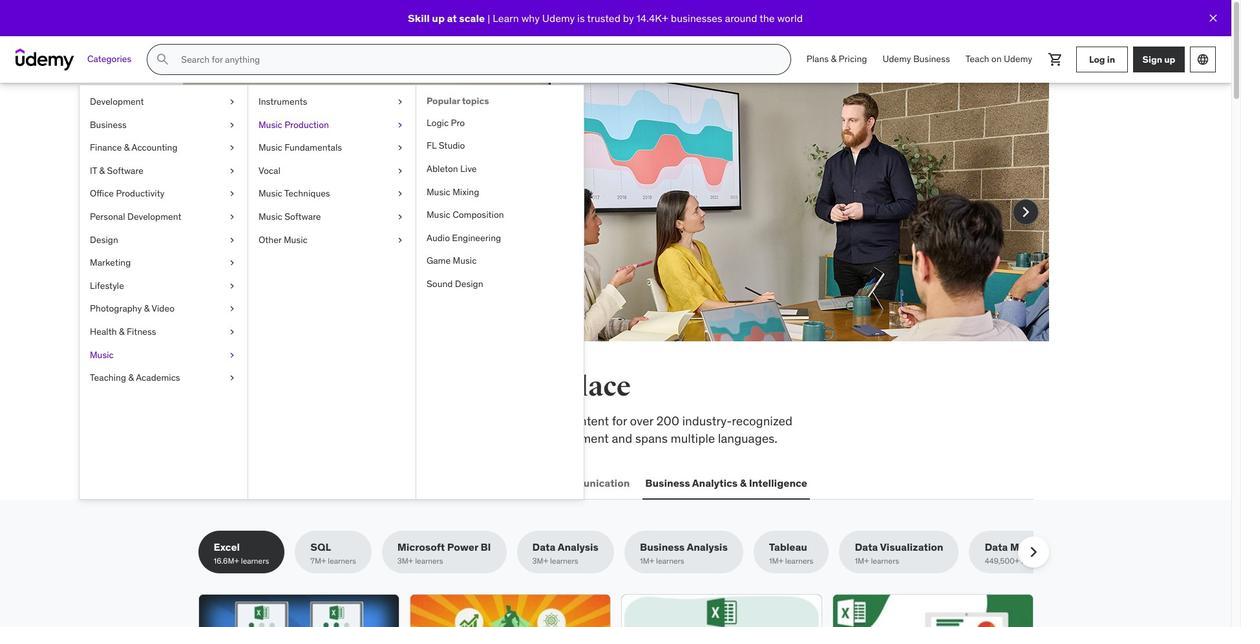 Task type: vqa. For each thing, say whether or not it's contained in the screenshot.


Task type: locate. For each thing, give the bounding box(es) containing it.
xsmall image for finance & accounting
[[227, 142, 237, 154]]

music up vocal
[[259, 142, 282, 153]]

0 vertical spatial to
[[456, 197, 467, 213]]

udemy business
[[883, 53, 951, 65]]

xsmall image
[[227, 96, 237, 108], [395, 96, 406, 108], [395, 119, 406, 131], [227, 142, 237, 154], [227, 165, 237, 177], [395, 165, 406, 177], [395, 188, 406, 200], [227, 211, 237, 223], [395, 234, 406, 247], [227, 303, 237, 316]]

udemy up other music
[[271, 214, 310, 230]]

live
[[460, 163, 477, 175]]

up for sign
[[1165, 53, 1176, 65]]

next image for carousel element
[[1016, 202, 1036, 222]]

1m+ inside 'tableau 1m+ learners'
[[769, 556, 784, 566]]

business inside business 'link'
[[90, 119, 127, 130]]

0 horizontal spatial why
[[269, 197, 291, 213]]

development down office productivity link
[[127, 211, 181, 222]]

data up 449,500+
[[985, 541, 1008, 554]]

development right web
[[225, 476, 291, 489]]

& for pricing
[[831, 53, 837, 65]]

music composition
[[427, 209, 504, 221]]

1m+ for data visualization
[[855, 556, 870, 566]]

xsmall image inside music fundamentals link
[[395, 142, 406, 154]]

build ready-for- anything teams see why leading organizations choose to learn with udemy business.
[[245, 139, 498, 230]]

topics,
[[446, 413, 483, 429]]

music down ableton
[[427, 186, 451, 198]]

data analysis 3m+ learners
[[533, 541, 599, 566]]

1m+ for business analysis
[[640, 556, 655, 566]]

why inside "build ready-for- anything teams see why leading organizations choose to learn with udemy business."
[[269, 197, 291, 213]]

office
[[90, 188, 114, 199]]

business.
[[313, 214, 365, 230]]

xsmall image for instruments
[[395, 96, 406, 108]]

intelligence
[[749, 476, 808, 489]]

xsmall image inside music techniques link
[[395, 188, 406, 200]]

xsmall image inside marketing "link"
[[227, 257, 237, 270]]

one
[[512, 371, 558, 404]]

xsmall image inside "photography & video" "link"
[[227, 303, 237, 316]]

microsoft power bi 3m+ learners
[[398, 541, 491, 566]]

need
[[414, 371, 477, 404]]

the up critical
[[241, 371, 283, 404]]

1 horizontal spatial in
[[1108, 53, 1116, 65]]

1 horizontal spatial to
[[456, 197, 467, 213]]

& left video
[[144, 303, 150, 315]]

xsmall image inside teaching & academics link
[[227, 372, 237, 385]]

music
[[259, 119, 282, 130], [259, 142, 282, 153], [427, 186, 451, 198], [259, 188, 282, 199], [427, 209, 451, 221], [259, 211, 282, 222], [284, 234, 308, 245], [453, 255, 477, 267], [90, 349, 114, 361]]

2 learners from the left
[[328, 556, 356, 566]]

music composition link
[[417, 204, 584, 227]]

music mixing link
[[417, 181, 584, 204]]

6 learners from the left
[[786, 556, 814, 566]]

supports
[[340, 430, 389, 446]]

1 horizontal spatial analysis
[[687, 541, 728, 554]]

0 horizontal spatial analysis
[[558, 541, 599, 554]]

design down game music
[[455, 278, 484, 290]]

0 vertical spatial skills
[[288, 371, 358, 404]]

skills inside covering critical workplace skills to technical topics, including prep content for over 200 industry-recognized certifications, our catalog supports well-rounded professional development and spans multiple languages.
[[350, 413, 377, 429]]

why right learn
[[522, 12, 540, 24]]

data inside data visualization 1m+ learners
[[855, 541, 878, 554]]

industry-
[[683, 413, 732, 429]]

xsmall image inside lifestyle link
[[227, 280, 237, 293]]

to left the learn
[[456, 197, 467, 213]]

& right teaching
[[128, 372, 134, 384]]

business for business analysis 1m+ learners
[[640, 541, 685, 554]]

skills up supports
[[350, 413, 377, 429]]

software up 'office productivity'
[[107, 165, 144, 176]]

1 horizontal spatial up
[[1165, 53, 1176, 65]]

1 vertical spatial software
[[285, 211, 321, 222]]

development link
[[80, 91, 248, 114]]

learners inside data analysis 3m+ learners
[[550, 556, 579, 566]]

xsmall image for music fundamentals
[[395, 142, 406, 154]]

& for fitness
[[119, 326, 125, 338]]

udemy image
[[16, 49, 74, 70]]

teaching & academics link
[[80, 367, 248, 390]]

covering
[[198, 413, 247, 429]]

the left the world
[[760, 12, 775, 24]]

in up including
[[481, 371, 507, 404]]

up left at
[[432, 12, 445, 24]]

music down instruments
[[259, 119, 282, 130]]

sound design
[[427, 278, 484, 290]]

music inside music production link
[[259, 119, 282, 130]]

& right health
[[119, 326, 125, 338]]

3m+ inside microsoft power bi 3m+ learners
[[398, 556, 413, 566]]

skill
[[408, 12, 430, 24]]

analysis inside "business analysis 1m+ learners"
[[687, 541, 728, 554]]

xsmall image inside personal development link
[[227, 211, 237, 223]]

0 vertical spatial in
[[1108, 53, 1116, 65]]

music down health
[[90, 349, 114, 361]]

data right bi
[[533, 541, 556, 554]]

0 vertical spatial next image
[[1016, 202, 1036, 222]]

next image inside topic filters element
[[1023, 542, 1044, 563]]

1 1m+ from the left
[[640, 556, 655, 566]]

music down audio engineering
[[453, 255, 477, 267]]

skills up workplace
[[288, 371, 358, 404]]

sign up link
[[1134, 47, 1185, 72]]

data for data modeling
[[985, 541, 1008, 554]]

music inside music fundamentals link
[[259, 142, 282, 153]]

1 horizontal spatial why
[[522, 12, 540, 24]]

xsmall image inside business 'link'
[[227, 119, 237, 131]]

design link
[[80, 229, 248, 252]]

music up audio
[[427, 209, 451, 221]]

learners inside 'tableau 1m+ learners'
[[786, 556, 814, 566]]

fl studio
[[427, 140, 465, 152]]

xsmall image inside "it & software" link
[[227, 165, 237, 177]]

in right log
[[1108, 53, 1116, 65]]

music for music fundamentals
[[259, 142, 282, 153]]

xsmall image for marketing
[[227, 257, 237, 270]]

1 vertical spatial up
[[1165, 53, 1176, 65]]

& inside "link"
[[144, 303, 150, 315]]

development down categories dropdown button
[[90, 96, 144, 107]]

is
[[578, 12, 585, 24]]

music for music composition
[[427, 209, 451, 221]]

1 3m+ from the left
[[398, 556, 413, 566]]

1 vertical spatial in
[[481, 371, 507, 404]]

xsmall image inside music link
[[227, 349, 237, 362]]

xsmall image inside other music link
[[395, 234, 406, 247]]

business
[[914, 53, 951, 65], [90, 119, 127, 130], [646, 476, 690, 489], [640, 541, 685, 554]]

1 horizontal spatial 1m+
[[769, 556, 784, 566]]

2 analysis from the left
[[687, 541, 728, 554]]

productivity
[[116, 188, 165, 199]]

& right the finance
[[124, 142, 130, 153]]

modeling
[[1011, 541, 1057, 554]]

& right it
[[99, 165, 105, 176]]

1 analysis from the left
[[558, 541, 599, 554]]

certifications,
[[198, 430, 273, 446]]

1 vertical spatial the
[[241, 371, 283, 404]]

0 horizontal spatial 3m+
[[398, 556, 413, 566]]

our
[[276, 430, 294, 446]]

to
[[456, 197, 467, 213], [380, 413, 391, 429]]

it & software link
[[80, 160, 248, 183]]

xsmall image inside music production link
[[395, 119, 406, 131]]

xsmall image
[[227, 119, 237, 131], [395, 142, 406, 154], [227, 188, 237, 200], [395, 211, 406, 223], [227, 234, 237, 247], [227, 257, 237, 270], [227, 280, 237, 293], [227, 326, 237, 339], [227, 349, 237, 362], [227, 372, 237, 385]]

0 horizontal spatial up
[[432, 12, 445, 24]]

skills
[[288, 371, 358, 404], [350, 413, 377, 429]]

xsmall image inside "finance & accounting" link
[[227, 142, 237, 154]]

design down "personal"
[[90, 234, 118, 245]]

0 horizontal spatial data
[[533, 541, 556, 554]]

1 vertical spatial development
[[127, 211, 181, 222]]

music up other
[[259, 211, 282, 222]]

1m+ inside data visualization 1m+ learners
[[855, 556, 870, 566]]

1 vertical spatial why
[[269, 197, 291, 213]]

xsmall image inside design link
[[227, 234, 237, 247]]

music software
[[259, 211, 321, 222]]

2 data from the left
[[855, 541, 878, 554]]

submit search image
[[155, 52, 171, 67]]

1 horizontal spatial data
[[855, 541, 878, 554]]

& right the analytics
[[740, 476, 747, 489]]

sound
[[427, 278, 453, 290]]

1 learners from the left
[[241, 556, 269, 566]]

1 horizontal spatial the
[[760, 12, 775, 24]]

development for personal
[[127, 211, 181, 222]]

next image for topic filters element
[[1023, 542, 1044, 563]]

3 learners from the left
[[415, 556, 443, 566]]

next image inside carousel element
[[1016, 202, 1036, 222]]

all
[[198, 371, 236, 404]]

0 vertical spatial the
[[760, 12, 775, 24]]

composition
[[453, 209, 504, 221]]

xsmall image inside office productivity link
[[227, 188, 237, 200]]

1 vertical spatial design
[[455, 278, 484, 290]]

data inside data analysis 3m+ learners
[[533, 541, 556, 554]]

personal
[[90, 211, 125, 222]]

music for music software
[[259, 211, 282, 222]]

1 data from the left
[[533, 541, 556, 554]]

7 learners from the left
[[871, 556, 900, 566]]

udemy left is
[[542, 12, 575, 24]]

carousel element
[[183, 83, 1049, 373]]

web development button
[[198, 468, 294, 499]]

& for video
[[144, 303, 150, 315]]

music for music mixing
[[427, 186, 451, 198]]

xsmall image for teaching & academics
[[227, 372, 237, 385]]

analysis inside data analysis 3m+ learners
[[558, 541, 599, 554]]

scale
[[459, 12, 485, 24]]

0 horizontal spatial 1m+
[[640, 556, 655, 566]]

music inside music composition link
[[427, 209, 451, 221]]

business analytics & intelligence
[[646, 476, 808, 489]]

8 learners from the left
[[1022, 556, 1050, 566]]

to up supports
[[380, 413, 391, 429]]

business inside business analytics & intelligence button
[[646, 476, 690, 489]]

0 horizontal spatial software
[[107, 165, 144, 176]]

xsmall image for other music
[[395, 234, 406, 247]]

& inside button
[[740, 476, 747, 489]]

3 1m+ from the left
[[855, 556, 870, 566]]

covering critical workplace skills to technical topics, including prep content for over 200 industry-recognized certifications, our catalog supports well-rounded professional development and spans multiple languages.
[[198, 413, 793, 446]]

business for business
[[90, 119, 127, 130]]

music fundamentals
[[259, 142, 342, 153]]

excel 16.6m+ learners
[[214, 541, 269, 566]]

xsmall image for music software
[[395, 211, 406, 223]]

1 horizontal spatial 3m+
[[533, 556, 548, 566]]

plans & pricing
[[807, 53, 868, 65]]

pricing
[[839, 53, 868, 65]]

up right sign on the top of the page
[[1165, 53, 1176, 65]]

other music link
[[248, 229, 416, 252]]

software down 'techniques'
[[285, 211, 321, 222]]

xsmall image for music production
[[395, 119, 406, 131]]

development inside button
[[225, 476, 291, 489]]

music inside music mixing link
[[427, 186, 451, 198]]

1 horizontal spatial design
[[455, 278, 484, 290]]

0 vertical spatial up
[[432, 12, 445, 24]]

udemy right the on
[[1004, 53, 1033, 65]]

for
[[612, 413, 627, 429]]

plans & pricing link
[[799, 44, 875, 75]]

learners inside data visualization 1m+ learners
[[871, 556, 900, 566]]

0 vertical spatial why
[[522, 12, 540, 24]]

analysis for data analysis
[[558, 541, 599, 554]]

spans
[[636, 430, 668, 446]]

|
[[488, 12, 490, 24]]

2 vertical spatial development
[[225, 476, 291, 489]]

& right plans
[[831, 53, 837, 65]]

music inside game music link
[[453, 255, 477, 267]]

music software link
[[248, 206, 416, 229]]

xsmall image for vocal
[[395, 165, 406, 177]]

xsmall image for photography & video
[[227, 303, 237, 316]]

1 vertical spatial to
[[380, 413, 391, 429]]

0 horizontal spatial in
[[481, 371, 507, 404]]

data left visualization at the right
[[855, 541, 878, 554]]

xsmall image inside development link
[[227, 96, 237, 108]]

development
[[90, 96, 144, 107], [127, 211, 181, 222], [225, 476, 291, 489]]

1 vertical spatial next image
[[1023, 542, 1044, 563]]

xsmall image inside the instruments "link"
[[395, 96, 406, 108]]

xsmall image inside music software link
[[395, 211, 406, 223]]

0 vertical spatial software
[[107, 165, 144, 176]]

business analytics & intelligence button
[[643, 468, 810, 499]]

business inside "business analysis 1m+ learners"
[[640, 541, 685, 554]]

3 data from the left
[[985, 541, 1008, 554]]

0 vertical spatial design
[[90, 234, 118, 245]]

music down vocal
[[259, 188, 282, 199]]

world
[[778, 12, 803, 24]]

1m+
[[640, 556, 655, 566], [769, 556, 784, 566], [855, 556, 870, 566]]

data
[[533, 541, 556, 554], [855, 541, 878, 554], [985, 541, 1008, 554]]

1 horizontal spatial software
[[285, 211, 321, 222]]

2 horizontal spatial 1m+
[[855, 556, 870, 566]]

video
[[152, 303, 175, 315]]

4 learners from the left
[[550, 556, 579, 566]]

2 3m+ from the left
[[533, 556, 548, 566]]

popular topics
[[427, 95, 489, 107]]

music inside music techniques link
[[259, 188, 282, 199]]

studio
[[439, 140, 465, 152]]

next image
[[1016, 202, 1036, 222], [1023, 542, 1044, 563]]

instruments
[[259, 96, 307, 107]]

music down music software
[[284, 234, 308, 245]]

why right see
[[269, 197, 291, 213]]

0 vertical spatial development
[[90, 96, 144, 107]]

xsmall image inside vocal 'link'
[[395, 165, 406, 177]]

2 1m+ from the left
[[769, 556, 784, 566]]

multiple
[[671, 430, 715, 446]]

xsmall image inside health & fitness link
[[227, 326, 237, 339]]

xsmall image for it & software
[[227, 165, 237, 177]]

5 learners from the left
[[656, 556, 685, 566]]

photography & video link
[[80, 298, 248, 321]]

choose a language image
[[1197, 53, 1210, 66]]

prep
[[539, 413, 564, 429]]

0 horizontal spatial to
[[380, 413, 391, 429]]

why for anything
[[269, 197, 291, 213]]

music inside music software link
[[259, 211, 282, 222]]

1 vertical spatial skills
[[350, 413, 377, 429]]

1m+ inside "business analysis 1m+ learners"
[[640, 556, 655, 566]]

data inside the data modeling 449,500+ learners
[[985, 541, 1008, 554]]

2 horizontal spatial data
[[985, 541, 1008, 554]]

categories button
[[80, 44, 139, 75]]

udemy right the pricing
[[883, 53, 912, 65]]

game music link
[[417, 250, 584, 273]]

teaching
[[90, 372, 126, 384]]



Task type: describe. For each thing, give the bounding box(es) containing it.
leadership
[[401, 476, 456, 489]]

choose
[[414, 197, 453, 213]]

music link
[[80, 344, 248, 367]]

Search for anything text field
[[179, 49, 775, 70]]

learners inside sql 7m+ learners
[[328, 556, 356, 566]]

plans
[[807, 53, 829, 65]]

0 horizontal spatial design
[[90, 234, 118, 245]]

recognized
[[732, 413, 793, 429]]

7m+
[[311, 556, 326, 566]]

fitness
[[127, 326, 156, 338]]

up for skill
[[432, 12, 445, 24]]

trusted
[[587, 12, 621, 24]]

teaching & academics
[[90, 372, 180, 384]]

449,500+
[[985, 556, 1020, 566]]

mixing
[[453, 186, 479, 198]]

200
[[657, 413, 680, 429]]

xsmall image for lifestyle
[[227, 280, 237, 293]]

music production element
[[416, 85, 584, 499]]

xsmall image for health & fitness
[[227, 326, 237, 339]]

fundamentals
[[285, 142, 342, 153]]

design inside music production element
[[455, 278, 484, 290]]

learners inside excel 16.6m+ learners
[[241, 556, 269, 566]]

game
[[427, 255, 451, 267]]

sign up
[[1143, 53, 1176, 65]]

by
[[623, 12, 634, 24]]

lifestyle link
[[80, 275, 248, 298]]

& for software
[[99, 165, 105, 176]]

to inside "build ready-for- anything teams see why leading organizations choose to learn with udemy business."
[[456, 197, 467, 213]]

photography & video
[[90, 303, 175, 315]]

xsmall image for personal development
[[227, 211, 237, 223]]

with
[[245, 214, 268, 230]]

you
[[363, 371, 409, 404]]

log in link
[[1077, 47, 1129, 72]]

health & fitness link
[[80, 321, 248, 344]]

topic filters element
[[198, 531, 1073, 574]]

& for academics
[[128, 372, 134, 384]]

instruments link
[[248, 91, 416, 114]]

ableton live link
[[417, 158, 584, 181]]

rounded
[[419, 430, 464, 446]]

critical
[[250, 413, 287, 429]]

xsmall image for development
[[227, 96, 237, 108]]

other
[[259, 234, 282, 245]]

log
[[1090, 53, 1106, 65]]

tableau 1m+ learners
[[769, 541, 814, 566]]

fl studio link
[[417, 135, 584, 158]]

business for business analytics & intelligence
[[646, 476, 690, 489]]

over
[[630, 413, 654, 429]]

visualization
[[881, 541, 944, 554]]

learners inside microsoft power bi 3m+ learners
[[415, 556, 443, 566]]

learn
[[493, 12, 519, 24]]

music production link
[[248, 114, 416, 137]]

music fundamentals link
[[248, 137, 416, 160]]

engineering
[[452, 232, 501, 244]]

data for data visualization
[[855, 541, 878, 554]]

popular
[[427, 95, 460, 107]]

build
[[245, 139, 301, 166]]

categories
[[87, 53, 132, 65]]

finance & accounting link
[[80, 137, 248, 160]]

personal development link
[[80, 206, 248, 229]]

data modeling 449,500+ learners
[[985, 541, 1057, 566]]

14.4k+
[[637, 12, 669, 24]]

technical
[[394, 413, 444, 429]]

16.6m+
[[214, 556, 239, 566]]

log in
[[1090, 53, 1116, 65]]

music inside other music link
[[284, 234, 308, 245]]

data visualization 1m+ learners
[[855, 541, 944, 566]]

audio engineering link
[[417, 227, 584, 250]]

business link
[[80, 114, 248, 137]]

bi
[[481, 541, 491, 554]]

business analysis 1m+ learners
[[640, 541, 728, 566]]

marketing link
[[80, 252, 248, 275]]

on
[[992, 53, 1002, 65]]

finance
[[90, 142, 122, 153]]

close image
[[1207, 12, 1220, 25]]

languages.
[[718, 430, 778, 446]]

xsmall image for business
[[227, 119, 237, 131]]

xsmall image for design
[[227, 234, 237, 247]]

topics
[[462, 95, 489, 107]]

music for music techniques
[[259, 188, 282, 199]]

& for accounting
[[124, 142, 130, 153]]

place
[[563, 371, 631, 404]]

logic
[[427, 117, 449, 129]]

music inside music link
[[90, 349, 114, 361]]

for-
[[371, 139, 409, 166]]

excel
[[214, 541, 240, 554]]

development
[[537, 430, 609, 446]]

why for scale
[[522, 12, 540, 24]]

catalog
[[297, 430, 337, 446]]

pro
[[451, 117, 465, 129]]

vocal link
[[248, 160, 416, 183]]

to inside covering critical workplace skills to technical topics, including prep content for over 200 industry-recognized certifications, our catalog supports well-rounded professional development and spans multiple languages.
[[380, 413, 391, 429]]

at
[[447, 12, 457, 24]]

music mixing
[[427, 186, 479, 198]]

xsmall image for music techniques
[[395, 188, 406, 200]]

3m+ inside data analysis 3m+ learners
[[533, 556, 548, 566]]

business inside the udemy business link
[[914, 53, 951, 65]]

web
[[201, 476, 223, 489]]

around
[[725, 12, 758, 24]]

udemy inside "build ready-for- anything teams see why leading organizations choose to learn with udemy business."
[[271, 214, 310, 230]]

all the skills you need in one place
[[198, 371, 631, 404]]

leadership button
[[398, 468, 458, 499]]

xsmall image for music
[[227, 349, 237, 362]]

organizations
[[337, 197, 411, 213]]

development for web
[[225, 476, 291, 489]]

power
[[447, 541, 479, 554]]

0 horizontal spatial the
[[241, 371, 283, 404]]

sql
[[311, 541, 331, 554]]

learners inside the data modeling 449,500+ learners
[[1022, 556, 1050, 566]]

analysis for business analysis
[[687, 541, 728, 554]]

lifestyle
[[90, 280, 124, 292]]

music for music production
[[259, 119, 282, 130]]

data for data analysis
[[533, 541, 556, 554]]

learners inside "business analysis 1m+ learners"
[[656, 556, 685, 566]]

audio
[[427, 232, 450, 244]]

music techniques link
[[248, 183, 416, 206]]

health
[[90, 326, 117, 338]]

xsmall image for office productivity
[[227, 188, 237, 200]]

communication
[[552, 476, 630, 489]]

other music
[[259, 234, 308, 245]]

game music
[[427, 255, 477, 267]]

shopping cart with 0 items image
[[1048, 52, 1064, 67]]

sound design link
[[417, 273, 584, 296]]



